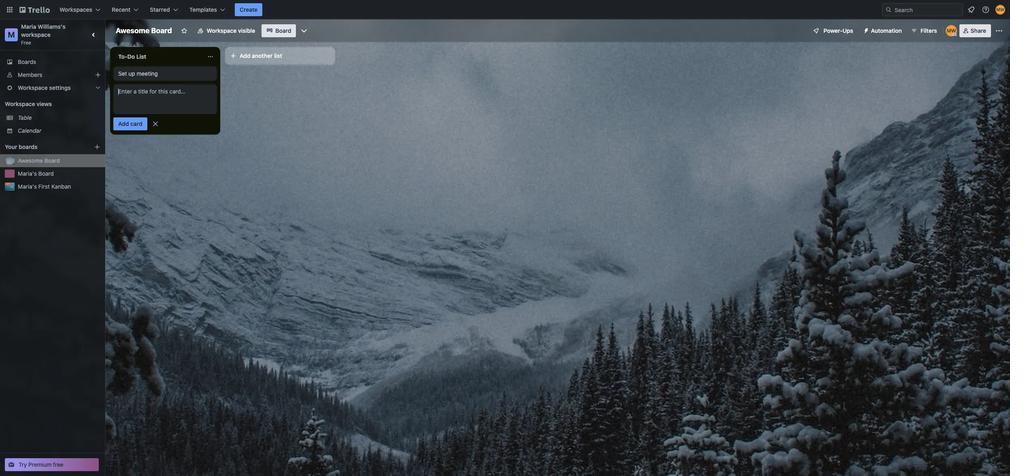 Task type: vqa. For each thing, say whether or not it's contained in the screenshot.
Set on the top left of page
yes



Task type: describe. For each thing, give the bounding box(es) containing it.
ups
[[843, 27, 853, 34]]

templates button
[[184, 3, 230, 16]]

starred
[[150, 6, 170, 13]]

maria williams's workspace link
[[21, 23, 67, 38]]

members link
[[0, 68, 105, 81]]

m link
[[5, 28, 18, 41]]

customize views image
[[300, 27, 308, 35]]

williams's
[[38, 23, 65, 30]]

try premium free
[[19, 461, 63, 468]]

free
[[53, 461, 63, 468]]

set
[[118, 70, 127, 77]]

table
[[18, 114, 32, 121]]

maria williams (mariawilliams94) image
[[946, 25, 957, 36]]

maria's board link
[[18, 170, 100, 178]]

m
[[8, 30, 15, 39]]

calendar
[[18, 127, 41, 134]]

awesome inside the board name text field
[[116, 26, 150, 35]]

visible
[[238, 27, 255, 34]]

up
[[128, 70, 135, 77]]

templates
[[189, 6, 217, 13]]

boards link
[[0, 55, 105, 68]]

premium
[[28, 461, 51, 468]]

free
[[21, 40, 31, 46]]

views
[[36, 100, 52, 107]]

sm image
[[860, 24, 871, 36]]

board left customize views image
[[275, 27, 291, 34]]

your boards with 3 items element
[[5, 142, 82, 152]]

power-ups button
[[807, 24, 858, 37]]

maria
[[21, 23, 36, 30]]

recent
[[112, 6, 130, 13]]

boards
[[19, 143, 38, 150]]

board up maria's first kanban
[[38, 170, 54, 177]]

To-Do List text field
[[113, 50, 202, 63]]

do
[[127, 53, 135, 60]]

show menu image
[[995, 27, 1003, 35]]

workspaces
[[60, 6, 92, 13]]

board link
[[262, 24, 296, 37]]

power-
[[824, 27, 843, 34]]

share
[[971, 27, 986, 34]]

workspace navigation collapse icon image
[[88, 29, 100, 40]]

share button
[[959, 24, 991, 37]]

add another list button
[[225, 47, 335, 65]]

try
[[19, 461, 27, 468]]

your boards
[[5, 143, 38, 150]]

to-
[[118, 53, 127, 60]]

workspace views
[[5, 100, 52, 107]]

list
[[136, 53, 146, 60]]

to-do list
[[118, 53, 146, 60]]

open information menu image
[[982, 6, 990, 14]]

awesome board inside the board name text field
[[116, 26, 172, 35]]

try premium free button
[[5, 458, 99, 471]]

automation
[[871, 27, 902, 34]]

starred button
[[145, 3, 183, 16]]

workspaces button
[[55, 3, 105, 16]]

card
[[130, 120, 142, 127]]

maria williams (mariawilliams94) image
[[995, 5, 1005, 15]]

this member is an admin of this board. image
[[953, 33, 956, 36]]

workspace visible button
[[192, 24, 260, 37]]

Board name text field
[[112, 24, 176, 37]]

first
[[38, 183, 50, 190]]

workspace settings button
[[0, 81, 105, 94]]

add another list
[[240, 52, 282, 59]]



Task type: locate. For each thing, give the bounding box(es) containing it.
create
[[240, 6, 258, 13]]

power-ups
[[824, 27, 853, 34]]

Enter a title for this card… text field
[[113, 84, 217, 114]]

workspace inside workspace settings "dropdown button"
[[18, 84, 48, 91]]

filters button
[[908, 24, 939, 37]]

table link
[[18, 114, 100, 122]]

add for add another list
[[240, 52, 250, 59]]

board down starred dropdown button in the top left of the page
[[151, 26, 172, 35]]

1 vertical spatial maria's
[[18, 183, 37, 190]]

maria's for maria's first kanban
[[18, 183, 37, 190]]

1 maria's from the top
[[18, 170, 37, 177]]

2 vertical spatial workspace
[[5, 100, 35, 107]]

1 vertical spatial awesome board
[[18, 157, 60, 164]]

1 horizontal spatial add
[[240, 52, 250, 59]]

primary element
[[0, 0, 1010, 19]]

maria's first kanban link
[[18, 183, 100, 191]]

0 vertical spatial maria's
[[18, 170, 37, 177]]

add card button
[[113, 117, 147, 130]]

recent button
[[107, 3, 143, 16]]

workspace up table
[[5, 100, 35, 107]]

workspace left visible
[[207, 27, 237, 34]]

maria's board
[[18, 170, 54, 177]]

filters
[[920, 27, 937, 34]]

maria's up maria's first kanban
[[18, 170, 37, 177]]

0 vertical spatial awesome
[[116, 26, 150, 35]]

maria williams's workspace free
[[21, 23, 67, 46]]

2 maria's from the top
[[18, 183, 37, 190]]

another
[[252, 52, 273, 59]]

star or unstar board image
[[181, 28, 187, 34]]

meeting
[[137, 70, 158, 77]]

back to home image
[[19, 3, 50, 16]]

set up meeting
[[118, 70, 158, 77]]

0 horizontal spatial awesome board
[[18, 157, 60, 164]]

board inside text field
[[151, 26, 172, 35]]

0 vertical spatial workspace
[[207, 27, 237, 34]]

create button
[[235, 3, 262, 16]]

maria's down maria's board
[[18, 183, 37, 190]]

0 vertical spatial awesome board
[[116, 26, 172, 35]]

awesome board link
[[18, 157, 100, 165]]

awesome board
[[116, 26, 172, 35], [18, 157, 60, 164]]

workspace settings
[[18, 84, 71, 91]]

awesome down recent dropdown button on the top
[[116, 26, 150, 35]]

awesome board up maria's board
[[18, 157, 60, 164]]

list
[[274, 52, 282, 59]]

add card
[[118, 120, 142, 127]]

0 horizontal spatial add
[[118, 120, 129, 127]]

kanban
[[51, 183, 71, 190]]

board up maria's board link on the left top of page
[[44, 157, 60, 164]]

1 vertical spatial workspace
[[18, 84, 48, 91]]

your
[[5, 143, 17, 150]]

workspace for workspace settings
[[18, 84, 48, 91]]

cancel image
[[151, 120, 159, 128]]

1 horizontal spatial awesome board
[[116, 26, 172, 35]]

add board image
[[94, 144, 100, 150]]

Search field
[[892, 4, 963, 16]]

board
[[151, 26, 172, 35], [275, 27, 291, 34], [44, 157, 60, 164], [38, 170, 54, 177]]

1 vertical spatial awesome
[[18, 157, 43, 164]]

maria's first kanban
[[18, 183, 71, 190]]

maria's
[[18, 170, 37, 177], [18, 183, 37, 190]]

calendar link
[[18, 127, 100, 135]]

automation button
[[860, 24, 907, 37]]

awesome
[[116, 26, 150, 35], [18, 157, 43, 164]]

workspace
[[207, 27, 237, 34], [18, 84, 48, 91], [5, 100, 35, 107]]

1 horizontal spatial awesome
[[116, 26, 150, 35]]

workspace
[[21, 31, 51, 38]]

maria's for maria's board
[[18, 170, 37, 177]]

settings
[[49, 84, 71, 91]]

awesome down the boards
[[18, 157, 43, 164]]

0 vertical spatial add
[[240, 52, 250, 59]]

1 vertical spatial add
[[118, 120, 129, 127]]

workspace for workspace views
[[5, 100, 35, 107]]

add
[[240, 52, 250, 59], [118, 120, 129, 127]]

workspace visible
[[207, 27, 255, 34]]

workspace for workspace visible
[[207, 27, 237, 34]]

add for add card
[[118, 120, 129, 127]]

add left card
[[118, 120, 129, 127]]

search image
[[885, 6, 892, 13]]

add left another
[[240, 52, 250, 59]]

boards
[[18, 58, 36, 65]]

members
[[18, 71, 42, 78]]

workspace inside workspace visible button
[[207, 27, 237, 34]]

0 notifications image
[[966, 5, 976, 15]]

workspace down members
[[18, 84, 48, 91]]

awesome board up list at left top
[[116, 26, 172, 35]]

0 horizontal spatial awesome
[[18, 157, 43, 164]]

set up meeting link
[[118, 70, 212, 78]]



